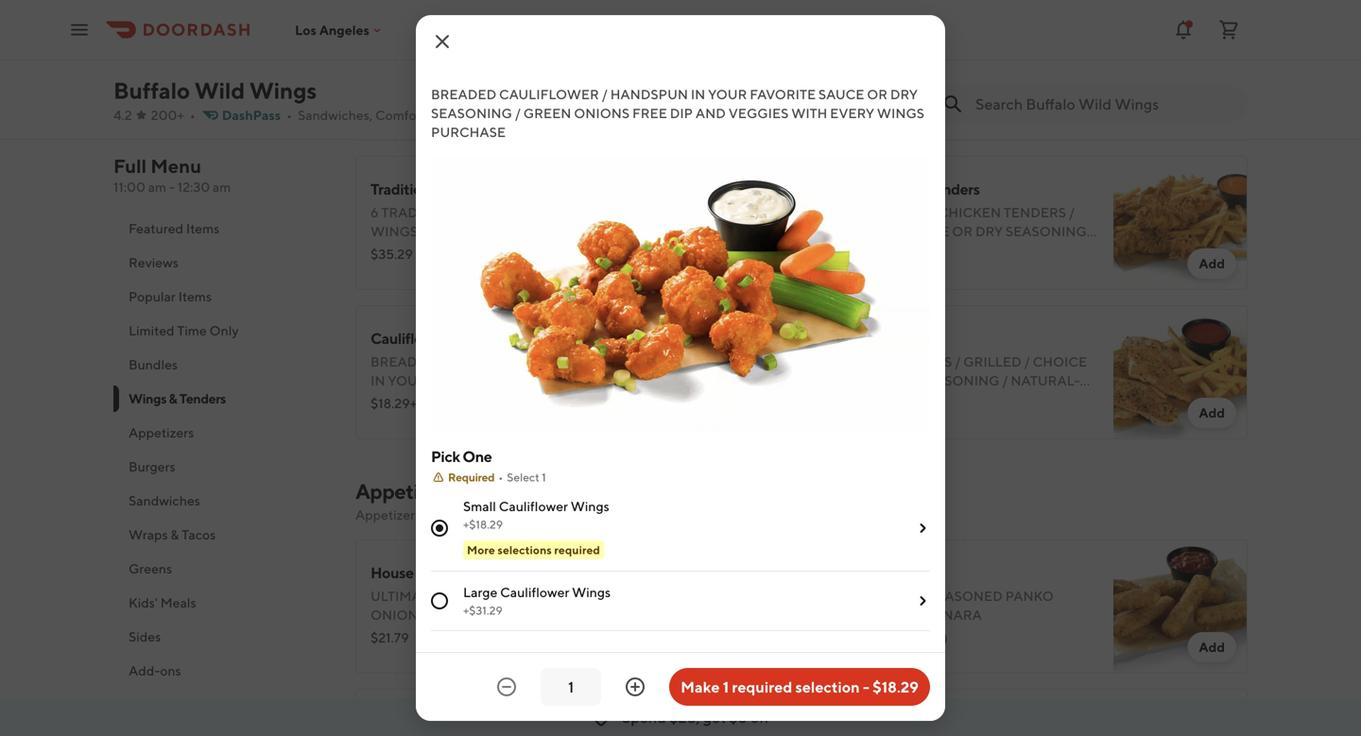 Task type: locate. For each thing, give the bounding box(es) containing it.
2 vertical spatial cut
[[825, 392, 852, 408]]

cut down boneless
[[496, 224, 524, 239]]

2 most from the left
[[844, 110, 874, 126]]

& for tacos
[[171, 527, 179, 543]]

cut down "naked"
[[825, 392, 852, 408]]

most down $15.29+
[[388, 110, 418, 126]]

liked down 78% at the top
[[420, 110, 453, 126]]

0 vertical spatial choice
[[825, 224, 879, 239]]

sauce
[[819, 87, 865, 102], [904, 224, 950, 239], [847, 373, 893, 389]]

sides
[[129, 629, 161, 645]]

1 right select
[[542, 471, 546, 484]]

add button for tenders
[[1188, 398, 1237, 428]]

free inside juicy all-white chicken, lightly breaded and perfectly crispy. free dip and veggies with every wings purchase
[[1058, 65, 1093, 80]]

1 $18.79+ from the top
[[825, 246, 871, 262]]

$18.79+ for hand-
[[825, 246, 871, 262]]

0 vertical spatial or
[[867, 87, 888, 102]]

1 vertical spatial free
[[371, 84, 406, 99]]

6 down combo
[[534, 205, 542, 220]]

add button
[[734, 99, 783, 130], [734, 249, 783, 279], [1188, 249, 1237, 279], [1188, 398, 1237, 428], [734, 633, 783, 663], [1188, 633, 1237, 663]]

cauliflower
[[371, 330, 447, 348], [499, 499, 568, 514], [500, 585, 570, 601]]

1 vertical spatial items
[[178, 289, 212, 305]]

add for /
[[1200, 640, 1226, 655]]

1 vertical spatial cauliflower
[[499, 499, 568, 514]]

cut inside naked tenders® chicken tenders / grilled / choice of sauce or seasoning / natural- cut french fries
[[825, 392, 852, 408]]

choice down hand-
[[825, 224, 879, 239]]

required inside button
[[732, 679, 793, 697]]

#1 most liked
[[371, 110, 453, 126]]

11:00
[[113, 179, 146, 195]]

items inside popular items button
[[178, 289, 212, 305]]

1 horizontal spatial fries
[[915, 392, 953, 408]]

appetizers for appetizers appetizers
[[356, 479, 456, 504]]

1 horizontal spatial 6
[[534, 205, 542, 220]]

sauce down "naked"
[[847, 373, 893, 389]]

2 liked from the left
[[876, 110, 909, 126]]

los angeles
[[295, 22, 370, 38]]

1 am from the left
[[148, 179, 167, 195]]

1
[[542, 471, 546, 484], [723, 679, 729, 697]]

french inside traditional & boneless combo 6 traditional wings / 6 boneless wings / natural cut french fries / slaw
[[526, 224, 583, 239]]

free up sandwiches, comfort • 0.2 mi
[[371, 84, 406, 99]]

1 horizontal spatial tenders
[[1004, 205, 1067, 220]]

tenders down bundles "button"
[[179, 391, 226, 407]]

- down menu
[[169, 179, 175, 195]]

0 vertical spatial fries
[[586, 224, 624, 239]]

traditional up award-
[[371, 21, 442, 39]]

0 vertical spatial -
[[169, 179, 175, 195]]

2 vertical spatial cauliflower
[[500, 585, 570, 601]]

with
[[530, 84, 566, 99], [946, 84, 982, 99], [792, 105, 828, 121]]

mozzarella
[[825, 564, 897, 582]]

full
[[113, 155, 147, 177]]

every
[[569, 84, 613, 99], [985, 84, 1029, 99], [830, 105, 875, 121]]

am right 12:30
[[213, 179, 231, 195]]

cauliflower down select
[[499, 499, 568, 514]]

- for 1
[[863, 679, 870, 697]]

& down the bundles
[[169, 391, 177, 407]]

add for hand-
[[1200, 256, 1226, 271]]

0 vertical spatial seasoning
[[431, 105, 512, 121]]

0 vertical spatial traditional
[[371, 21, 442, 39]]

only
[[210, 323, 239, 339]]

cauliflower for small
[[499, 499, 568, 514]]

liked down 76%
[[876, 110, 909, 126]]

hatch queso
[[825, 714, 912, 731]]

traditional & boneless combo image
[[660, 156, 794, 290]]

2 vertical spatial breaded
[[871, 205, 936, 220]]

+$18.29
[[463, 518, 503, 531]]

lightly
[[1013, 46, 1069, 61]]

dip up #2
[[825, 84, 848, 99]]

add for tenders
[[1200, 405, 1226, 421]]

all-
[[867, 46, 897, 61]]

every down the $13.79+ •
[[830, 105, 875, 121]]

- for menu
[[169, 179, 175, 195]]

buffalo wild wings
[[113, 77, 317, 104]]

0 vertical spatial of
[[882, 224, 901, 239]]

1 vertical spatial or
[[953, 224, 973, 239]]

2 horizontal spatial cut
[[894, 243, 922, 258]]

featured
[[129, 221, 184, 236]]

choice right grilled
[[1033, 354, 1088, 370]]

0 vertical spatial cut
[[496, 224, 524, 239]]

2 horizontal spatial or
[[953, 224, 973, 239]]

tenders for &
[[179, 391, 226, 407]]

hatch
[[825, 714, 865, 731]]

2 horizontal spatial veggies
[[883, 84, 944, 99]]

200+ •
[[151, 107, 195, 123]]

with inside 'traditional wings award-winning & authentic buffalo, new york-style wings. free dip and veggies with every wings purchase'
[[530, 84, 566, 99]]

appetizers up burgers on the left bottom of page
[[129, 425, 194, 441]]

• select 1
[[499, 471, 546, 484]]

0 horizontal spatial cut
[[496, 224, 524, 239]]

winning
[[428, 46, 492, 61]]

cut inside traditional & boneless combo 6 traditional wings / 6 boneless wings / natural cut french fries / slaw
[[496, 224, 524, 239]]

dry
[[891, 87, 918, 102], [976, 224, 1003, 239]]

1 horizontal spatial required
[[732, 679, 793, 697]]

breading
[[825, 608, 897, 623]]

traditional for wings
[[371, 21, 442, 39]]

choice inside naked tenders® chicken tenders / grilled / choice of sauce or seasoning / natural- cut french fries
[[1033, 354, 1088, 370]]

$13.79+
[[825, 87, 870, 103]]

increase quantity by 1 image
[[624, 676, 647, 699]]

- inside button
[[863, 679, 870, 697]]

close cauliflower wings image
[[431, 30, 454, 53]]

0 horizontal spatial or
[[867, 87, 888, 102]]

• up #2 most liked
[[874, 87, 879, 103]]

add-ons
[[129, 663, 181, 679]]

ons
[[160, 663, 181, 679]]

liked for #2 most liked
[[876, 110, 909, 126]]

seasoning inside breaded cauliflower / handspun in your favorite sauce or dry seasoning / green onions free dip and veggies with every wings purchase
[[431, 105, 512, 121]]

0 horizontal spatial dip
[[408, 84, 431, 99]]

tenders for breaded
[[927, 180, 980, 198]]

required
[[448, 471, 495, 484]]

breaded inside juicy all-white chicken, lightly breaded and perfectly crispy. free dip and veggies with every wings purchase
[[825, 65, 890, 80]]

1 horizontal spatial tenders
[[927, 180, 980, 198]]

1 horizontal spatial of
[[882, 224, 901, 239]]

1 horizontal spatial 1
[[723, 679, 729, 697]]

selection
[[796, 679, 860, 697]]

0 vertical spatial dry
[[891, 87, 918, 102]]

1 vertical spatial natural-
[[1011, 373, 1081, 389]]

breaded down "juicy"
[[825, 65, 890, 80]]

appetizers
[[129, 425, 194, 441], [356, 479, 456, 504], [356, 507, 421, 523]]

1 vertical spatial chicken
[[825, 354, 887, 370]]

chicken inside naked tenders® chicken tenders / grilled / choice of sauce or seasoning / natural- cut french fries
[[825, 354, 887, 370]]

1 inside make 1 required selection - $18.29 button
[[723, 679, 729, 697]]

with down favorite
[[792, 105, 828, 121]]

french down the tenders®
[[855, 392, 912, 408]]

meals
[[160, 595, 196, 611]]

most down the $13.79+ •
[[844, 110, 874, 126]]

fries inside hand-breaded tenders hand-breaded chicken tenders / choice of sauce or dry seasoning / natural-cut french fries
[[984, 243, 1022, 258]]

limited time only
[[129, 323, 239, 339]]

• right 200+
[[190, 107, 195, 123]]

& left the 'tacos'
[[171, 527, 179, 543]]

free down lightly
[[1058, 65, 1093, 80]]

1 vertical spatial dry
[[976, 224, 1003, 239]]

sandwiches button
[[113, 484, 333, 518]]

cauliflower down the more selections required
[[500, 585, 570, 601]]

and inside 'traditional wings award-winning & authentic buffalo, new york-style wings. free dip and veggies with every wings purchase'
[[434, 84, 464, 99]]

reviews button
[[113, 246, 333, 280]]

boneless wings image
[[1114, 7, 1248, 141]]

wraps & tacos button
[[113, 518, 333, 552]]

1 traditional from the top
[[371, 21, 442, 39]]

1 vertical spatial french
[[924, 243, 981, 258]]

every inside 'traditional wings award-winning & authentic buffalo, new york-style wings. free dip and veggies with every wings purchase'
[[569, 84, 613, 99]]

12:30
[[177, 179, 210, 195]]

add
[[746, 106, 772, 122], [746, 256, 772, 271], [1200, 256, 1226, 271], [1200, 405, 1226, 421], [746, 640, 772, 655], [1200, 640, 1226, 655]]

& up traditional
[[445, 180, 454, 198]]

1 horizontal spatial veggies
[[729, 105, 789, 121]]

appetizers for appetizers
[[129, 425, 194, 441]]

wings inside juicy all-white chicken, lightly breaded and perfectly crispy. free dip and veggies with every wings purchase
[[1032, 84, 1079, 99]]

ultimate nachos
[[371, 714, 483, 731]]

perfectly
[[926, 65, 1003, 80]]

sauce inside naked tenders® chicken tenders / grilled / choice of sauce or seasoning / natural- cut french fries
[[847, 373, 893, 389]]

hand-breaded tenders image
[[1114, 156, 1248, 290]]

0 horizontal spatial every
[[569, 84, 613, 99]]

None radio
[[431, 520, 448, 537], [431, 593, 448, 610], [431, 520, 448, 537], [431, 593, 448, 610]]

0 horizontal spatial required
[[555, 544, 600, 557]]

fries inside traditional & boneless combo 6 traditional wings / 6 boneless wings / natural cut french fries / slaw
[[586, 224, 624, 239]]

2 vertical spatial sauce
[[847, 373, 893, 389]]

wraps & tacos
[[129, 527, 216, 543]]

appetizers inside button
[[129, 425, 194, 441]]

• for dashpass •
[[287, 107, 292, 123]]

& for tenders
[[169, 391, 177, 407]]

dashpass •
[[222, 107, 292, 123]]

& inside traditional & boneless combo 6 traditional wings / 6 boneless wings / natural cut french fries / slaw
[[445, 180, 454, 198]]

0 horizontal spatial fries
[[586, 224, 624, 239]]

cauliflower up $18.29+
[[371, 330, 447, 348]]

•
[[874, 87, 879, 103], [190, 107, 195, 123], [287, 107, 292, 123], [434, 107, 440, 123], [499, 471, 503, 484], [868, 630, 874, 646]]

desserts button
[[113, 688, 333, 723]]

most for #1
[[388, 110, 418, 126]]

veggies down favorite
[[729, 105, 789, 121]]

traditional up traditional
[[371, 180, 442, 198]]

0 vertical spatial cauliflower
[[371, 330, 447, 348]]

cut down breaded
[[894, 243, 922, 258]]

items
[[186, 221, 220, 236], [178, 289, 212, 305]]

your
[[708, 87, 747, 102]]

dip down buffalo,
[[408, 84, 431, 99]]

0 horizontal spatial veggies
[[467, 84, 527, 99]]

1 vertical spatial $18.79+
[[825, 396, 871, 411]]

• for $12.99 •
[[868, 630, 874, 646]]

0 horizontal spatial tenders
[[179, 391, 226, 407]]

1 vertical spatial fries
[[984, 243, 1022, 258]]

0 horizontal spatial 6
[[371, 205, 379, 220]]

0 vertical spatial free
[[1058, 65, 1093, 80]]

required right selections
[[555, 544, 600, 557]]

tenders inside hand-breaded tenders hand-breaded chicken tenders / choice of sauce or dry seasoning / natural-cut french fries
[[927, 180, 980, 198]]

tacos
[[182, 527, 216, 543]]

0 horizontal spatial chicken
[[825, 354, 887, 370]]

items up time
[[178, 289, 212, 305]]

1 vertical spatial seasoning
[[1006, 224, 1087, 239]]

traditional
[[371, 21, 442, 39], [371, 180, 442, 198]]

2 horizontal spatial seasoning
[[1006, 224, 1087, 239]]

2 $18.79+ from the top
[[825, 396, 871, 411]]

1 horizontal spatial choice
[[1033, 354, 1088, 370]]

natural- down hand-
[[825, 243, 894, 258]]

with down style
[[530, 84, 566, 99]]

choice inside hand-breaded tenders hand-breaded chicken tenders / choice of sauce or dry seasoning / natural-cut french fries
[[825, 224, 879, 239]]

$18.79+ for naked
[[825, 396, 871, 411]]

add button for hand-
[[1188, 249, 1237, 279]]

1 horizontal spatial free
[[633, 105, 668, 121]]

wings & tenders
[[129, 391, 226, 407]]

1 vertical spatial sauce
[[904, 224, 950, 239]]

0 vertical spatial chicken
[[939, 205, 1002, 220]]

1 vertical spatial traditional
[[371, 180, 442, 198]]

traditional inside 'traditional wings award-winning & authentic buffalo, new york-style wings. free dip and veggies with every wings purchase'
[[371, 21, 442, 39]]

1 vertical spatial choice
[[1033, 354, 1088, 370]]

0 vertical spatial sauce
[[819, 87, 865, 102]]

breaded down breaded
[[871, 205, 936, 220]]

& inside button
[[171, 527, 179, 543]]

liked
[[420, 110, 453, 126], [876, 110, 909, 126]]

panko
[[1006, 589, 1054, 604]]

items inside featured items button
[[186, 221, 220, 236]]

los
[[295, 22, 317, 38]]

1 vertical spatial -
[[863, 679, 870, 697]]

- inside full menu 11:00 am - 12:30 am
[[169, 179, 175, 195]]

2 6 from the left
[[534, 205, 542, 220]]

2 vertical spatial french
[[855, 392, 912, 408]]

cut inside hand-breaded tenders hand-breaded chicken tenders / choice of sauce or dry seasoning / natural-cut french fries
[[894, 243, 922, 258]]

full menu 11:00 am - 12:30 am
[[113, 155, 231, 195]]

french down breaded
[[924, 243, 981, 258]]

bundles button
[[113, 348, 333, 382]]

french down the boneless
[[526, 224, 583, 239]]

combo
[[520, 180, 569, 198]]

2 horizontal spatial every
[[985, 84, 1029, 99]]

2 am from the left
[[213, 179, 231, 195]]

2 vertical spatial seasoning
[[919, 373, 1000, 389]]

& up york- on the top left
[[495, 46, 503, 61]]

2 vertical spatial fries
[[915, 392, 953, 408]]

breaded cauliflower / handspun in your favorite sauce or dry seasoning / green onions free dip and veggies with every wings purchase
[[431, 87, 925, 140]]

wings
[[445, 21, 488, 39], [249, 77, 317, 104], [450, 330, 493, 348], [129, 391, 167, 407], [571, 499, 610, 514], [572, 585, 611, 601]]

2 vertical spatial free
[[633, 105, 668, 121]]

$18.79+ down "naked"
[[825, 396, 871, 411]]

1 right make on the bottom right of the page
[[723, 679, 729, 697]]

1 horizontal spatial with
[[792, 105, 828, 121]]

every down crispy.
[[985, 84, 1029, 99]]

wings inside small cauliflower wings +$18.29
[[571, 499, 610, 514]]

2 horizontal spatial dip
[[825, 84, 848, 99]]

and down in
[[696, 105, 726, 121]]

with down perfectly
[[946, 84, 982, 99]]

featured items
[[129, 221, 220, 236]]

1 horizontal spatial most
[[844, 110, 874, 126]]

choice
[[825, 224, 879, 239], [1033, 354, 1088, 370]]

french inside hand-breaded tenders hand-breaded chicken tenders / choice of sauce or dry seasoning / natural-cut french fries
[[924, 243, 981, 258]]

0 horizontal spatial am
[[148, 179, 167, 195]]

items up the reviews button
[[186, 221, 220, 236]]

dry inside breaded cauliflower / handspun in your favorite sauce or dry seasoning / green onions free dip and veggies with every wings purchase
[[891, 87, 918, 102]]

1 horizontal spatial dry
[[976, 224, 1003, 239]]

appetizers up house
[[356, 507, 421, 523]]

breaded inside breaded cauliflower / handspun in your favorite sauce or dry seasoning / green onions free dip and veggies with every wings purchase
[[431, 87, 497, 102]]

and up #2 most liked
[[850, 84, 881, 99]]

1 6 from the left
[[371, 205, 379, 220]]

veggies down york- on the top left
[[467, 84, 527, 99]]

1 vertical spatial breaded
[[431, 87, 497, 102]]

of down breaded
[[882, 224, 901, 239]]

1 horizontal spatial am
[[213, 179, 231, 195]]

liked for #1 most liked
[[420, 110, 453, 126]]

1 horizontal spatial dip
[[670, 105, 693, 121]]

sauce up #2
[[819, 87, 865, 102]]

0 horizontal spatial of
[[825, 373, 844, 389]]

veggies down white
[[883, 84, 944, 99]]

sauce inside hand-breaded tenders hand-breaded chicken tenders / choice of sauce or dry seasoning / natural-cut french fries
[[904, 224, 950, 239]]

appetizers down pick
[[356, 479, 456, 504]]

0 vertical spatial breaded
[[825, 65, 890, 80]]

fries inside naked tenders® chicken tenders / grilled / choice of sauce or seasoning / natural- cut french fries
[[915, 392, 953, 408]]

1 most from the left
[[388, 110, 418, 126]]

of inside hand-breaded tenders hand-breaded chicken tenders / choice of sauce or dry seasoning / natural-cut french fries
[[882, 224, 901, 239]]

0 horizontal spatial natural-
[[825, 243, 894, 258]]

of
[[882, 224, 901, 239], [825, 373, 844, 389]]

2 horizontal spatial with
[[946, 84, 982, 99]]

0 vertical spatial tenders
[[927, 180, 980, 198]]

slaw
[[371, 243, 409, 258]]

chicken
[[939, 205, 1002, 220], [825, 354, 887, 370]]

Item Search search field
[[976, 94, 1233, 114]]

of down "naked"
[[825, 373, 844, 389]]

0 horizontal spatial liked
[[420, 110, 453, 126]]

onions
[[574, 105, 630, 121]]

2 traditional from the top
[[371, 180, 442, 198]]

seasoning inside naked tenders® chicken tenders / grilled / choice of sauce or seasoning / natural- cut french fries
[[919, 373, 1000, 389]]

burgers
[[129, 459, 176, 475]]

$18.79+ down hand-
[[825, 246, 871, 262]]

required
[[555, 544, 600, 557], [732, 679, 793, 697]]

0 horizontal spatial most
[[388, 110, 418, 126]]

sandwiches
[[129, 493, 200, 509]]

0 horizontal spatial -
[[169, 179, 175, 195]]

0 horizontal spatial free
[[371, 84, 406, 99]]

0 vertical spatial french
[[526, 224, 583, 239]]

1 vertical spatial tenders
[[890, 354, 953, 370]]

1 horizontal spatial cut
[[825, 392, 852, 408]]

• left select
[[499, 471, 503, 484]]

1 vertical spatial cut
[[894, 243, 922, 258]]

bundles
[[129, 357, 178, 373]]

0 vertical spatial appetizers
[[129, 425, 194, 441]]

required inside pick one group
[[555, 544, 600, 557]]

1 vertical spatial required
[[732, 679, 793, 697]]

required for selections
[[555, 544, 600, 557]]

1 vertical spatial of
[[825, 373, 844, 389]]

0 horizontal spatial with
[[530, 84, 566, 99]]

100%
[[894, 630, 928, 646]]

am right 11:00
[[148, 179, 167, 195]]

cauliflower inside large cauliflower wings +$31.29
[[500, 585, 570, 601]]

tenders right breaded
[[927, 180, 980, 198]]

1 horizontal spatial natural-
[[1011, 373, 1081, 389]]

0 vertical spatial tenders
[[1004, 205, 1067, 220]]

1 liked from the left
[[420, 110, 453, 126]]

0 vertical spatial $18.79+
[[825, 246, 871, 262]]

free down handspun
[[633, 105, 668, 121]]

• down breading
[[868, 630, 874, 646]]

sauce down breaded
[[904, 224, 950, 239]]

sticks
[[900, 564, 940, 582]]

1 horizontal spatial liked
[[876, 110, 909, 126]]

make
[[681, 679, 720, 697]]

2 horizontal spatial free
[[1058, 65, 1093, 80]]

1 horizontal spatial or
[[896, 373, 916, 389]]

1 horizontal spatial seasoning
[[919, 373, 1000, 389]]

dialog
[[416, 9, 946, 737]]

78%
[[448, 87, 473, 103]]

dip down in
[[670, 105, 693, 121]]

required up off
[[732, 679, 793, 697]]

0 vertical spatial required
[[555, 544, 600, 557]]

+$31.29
[[463, 604, 503, 618]]

appetizers inside the appetizers appetizers
[[356, 507, 421, 523]]

2 horizontal spatial fries
[[984, 243, 1022, 258]]

0 horizontal spatial dry
[[891, 87, 918, 102]]

boneless
[[457, 180, 517, 198]]

cauliflower inside small cauliflower wings +$18.29
[[499, 499, 568, 514]]

2 vertical spatial or
[[896, 373, 916, 389]]

0 horizontal spatial french
[[526, 224, 583, 239]]

every down wings.
[[569, 84, 613, 99]]

breaded up 0.2
[[431, 87, 497, 102]]

boneless
[[545, 205, 617, 220]]

- left $18.29
[[863, 679, 870, 697]]

add button for /
[[1188, 633, 1237, 663]]

hatch queso image
[[1114, 689, 1248, 737]]

• right dashpass
[[287, 107, 292, 123]]

and
[[893, 65, 923, 80], [434, 84, 464, 99], [850, 84, 881, 99], [696, 105, 726, 121]]

or inside breaded cauliflower / handspun in your favorite sauce or dry seasoning / green onions free dip and veggies with every wings purchase
[[867, 87, 888, 102]]

200+
[[151, 107, 184, 123]]

natural- down grilled
[[1011, 373, 1081, 389]]

and down new
[[434, 84, 464, 99]]

6 up slaw
[[371, 205, 379, 220]]

traditional inside traditional & boneless combo 6 traditional wings / 6 boneless wings / natural cut french fries / slaw
[[371, 180, 442, 198]]

appetizers button
[[113, 416, 333, 450]]

purchase
[[421, 103, 496, 118], [825, 103, 899, 118], [431, 124, 506, 140]]

0 horizontal spatial choice
[[825, 224, 879, 239]]

1 horizontal spatial french
[[855, 392, 912, 408]]



Task type: describe. For each thing, give the bounding box(es) containing it.
small cauliflower wings +$18.29
[[463, 499, 610, 531]]

juicy
[[825, 46, 864, 61]]

• for $13.79+ •
[[874, 87, 879, 103]]

seasoning inside hand-breaded tenders hand-breaded chicken tenders / choice of sauce or dry seasoning / natural-cut french fries
[[1006, 224, 1087, 239]]

(32)
[[475, 87, 499, 103]]

(6)
[[931, 630, 948, 646]]

marinara
[[908, 608, 982, 623]]

hand-
[[825, 205, 871, 220]]

style
[[520, 65, 560, 80]]

breaded inside hand-breaded tenders hand-breaded chicken tenders / choice of sauce or dry seasoning / natural-cut french fries
[[871, 205, 936, 220]]

purchase inside juicy all-white chicken, lightly breaded and perfectly crispy. free dip and veggies with every wings purchase
[[825, 103, 899, 118]]

limited
[[129, 323, 175, 339]]

#2
[[825, 110, 842, 126]]

or inside naked tenders® chicken tenders / grilled / choice of sauce or seasoning / natural- cut french fries
[[896, 373, 916, 389]]

make 1 required selection - $18.29
[[681, 679, 919, 697]]

los angeles button
[[295, 22, 385, 38]]

4.2
[[113, 107, 132, 123]]

dip inside breaded cauliflower / handspun in your favorite sauce or dry seasoning / green onions free dip and veggies with every wings purchase
[[670, 105, 693, 121]]

required for 1
[[732, 679, 793, 697]]

house sampler image
[[660, 540, 794, 674]]

and down white
[[893, 65, 923, 80]]

Current quantity is 1 number field
[[552, 677, 590, 698]]

sampler
[[417, 564, 472, 582]]

cauliflower for large
[[500, 585, 570, 601]]

$12.99
[[825, 630, 864, 646]]

naked tenders® image
[[1114, 305, 1248, 440]]

veggies inside breaded cauliflower / handspun in your favorite sauce or dry seasoning / green onions free dip and veggies with every wings purchase
[[729, 105, 789, 121]]

tenders inside naked tenders® chicken tenders / grilled / choice of sauce or seasoning / natural- cut french fries
[[890, 354, 953, 370]]

ultimate
[[371, 714, 429, 731]]

$25,
[[670, 709, 700, 727]]

and inside breaded cauliflower / handspun in your favorite sauce or dry seasoning / green onions free dip and veggies with every wings purchase
[[696, 105, 726, 121]]

wings.
[[562, 65, 613, 80]]

wings inside 'traditional wings award-winning & authentic buffalo, new york-style wings. free dip and veggies with every wings purchase'
[[371, 103, 418, 118]]

traditional & boneless combo 6 traditional wings / 6 boneless wings / natural cut french fries / slaw
[[371, 180, 633, 258]]

large
[[463, 585, 498, 601]]

purchase inside breaded cauliflower / handspun in your favorite sauce or dry seasoning / green onions free dip and veggies with every wings purchase
[[431, 124, 506, 140]]

natural- inside hand-breaded tenders hand-breaded chicken tenders / choice of sauce or dry seasoning / natural-cut french fries
[[825, 243, 894, 258]]

french inside naked tenders® chicken tenders / grilled / choice of sauce or seasoning / natural- cut french fries
[[855, 392, 912, 408]]

favorite
[[750, 87, 816, 102]]

veggies inside 'traditional wings award-winning & authentic buffalo, new york-style wings. free dip and veggies with every wings purchase'
[[467, 84, 527, 99]]

selections
[[498, 544, 552, 557]]

of inside naked tenders® chicken tenders / grilled / choice of sauce or seasoning / natural- cut french fries
[[825, 373, 844, 389]]

decrease quantity by 1 image
[[496, 676, 518, 699]]

veggies inside juicy all-white chicken, lightly breaded and perfectly crispy. free dip and veggies with every wings purchase
[[883, 84, 944, 99]]

desserts
[[129, 697, 180, 713]]

items for popular items
[[178, 289, 212, 305]]

spend $25, get $5 off
[[622, 709, 770, 727]]

juicy all-white chicken, lightly breaded and perfectly crispy. free dip and veggies with every wings purchase
[[825, 46, 1093, 118]]

traditional wings award-winning & authentic buffalo, new york-style wings. free dip and veggies with every wings purchase
[[371, 21, 613, 118]]

large cauliflower wings +$31.29
[[463, 585, 611, 618]]

cauliflower wings image
[[660, 305, 794, 440]]

dashpass
[[222, 107, 281, 123]]

$18.29
[[873, 679, 919, 697]]

most for #2
[[844, 110, 874, 126]]

0 items, open order cart image
[[1218, 18, 1241, 41]]

• inside pick one group
[[499, 471, 503, 484]]

open menu image
[[68, 18, 91, 41]]

traditional for &
[[371, 180, 442, 198]]

add button for combo
[[734, 249, 783, 279]]

make 1 required selection - $18.29 button
[[670, 669, 931, 706]]

cauliflower
[[499, 87, 599, 102]]

dip inside juicy all-white chicken, lightly breaded and perfectly crispy. free dip and veggies with every wings purchase
[[825, 84, 848, 99]]

award-
[[371, 46, 428, 61]]

100% (6)
[[894, 630, 948, 646]]

every inside breaded cauliflower / handspun in your favorite sauce or dry seasoning / green onions free dip and veggies with every wings purchase
[[830, 105, 875, 121]]

& inside 'traditional wings award-winning & authentic buffalo, new york-style wings. free dip and veggies with every wings purchase'
[[495, 46, 503, 61]]

popular
[[129, 289, 176, 305]]

traditional
[[381, 205, 473, 220]]

spend
[[622, 709, 667, 727]]

with inside juicy all-white chicken, lightly breaded and perfectly crispy. free dip and veggies with every wings purchase
[[946, 84, 982, 99]]

purchase inside 'traditional wings award-winning & authentic buffalo, new york-style wings. free dip and veggies with every wings purchase'
[[421, 103, 496, 118]]

in
[[691, 87, 706, 102]]

limited time only button
[[113, 314, 333, 348]]

white
[[897, 46, 942, 61]]

$12.99 •
[[825, 630, 874, 646]]

get
[[703, 709, 726, 727]]

grilled
[[964, 354, 1022, 370]]

buffalo
[[113, 77, 190, 104]]

kids' meals
[[129, 595, 196, 611]]

kids' meals button
[[113, 586, 333, 620]]

78% (32)
[[448, 87, 499, 103]]

mozzarella
[[825, 589, 917, 604]]

1 inside pick one group
[[542, 471, 546, 484]]

select
[[507, 471, 540, 484]]

dry inside hand-breaded tenders hand-breaded chicken tenders / choice of sauce or dry seasoning / natural-cut french fries
[[976, 224, 1003, 239]]

#2 most liked
[[825, 110, 909, 126]]

& for boneless
[[445, 180, 454, 198]]

traditional wings image
[[660, 7, 794, 141]]

dip inside 'traditional wings award-winning & authentic buffalo, new york-style wings. free dip and veggies with every wings purchase'
[[408, 84, 431, 99]]

time
[[177, 323, 207, 339]]

seasoned
[[929, 589, 1003, 604]]

with inside breaded cauliflower / handspun in your favorite sauce or dry seasoning / green onions free dip and veggies with every wings purchase
[[792, 105, 828, 121]]

wild
[[195, 77, 245, 104]]

ultimate nachos image
[[660, 689, 794, 737]]

new
[[440, 65, 473, 80]]

hand-
[[825, 180, 867, 198]]

natural- inside naked tenders® chicken tenders / grilled / choice of sauce or seasoning / natural- cut french fries
[[1011, 373, 1081, 389]]

• for 200+ •
[[190, 107, 195, 123]]

every inside juicy all-white chicken, lightly breaded and perfectly crispy. free dip and veggies with every wings purchase
[[985, 84, 1029, 99]]

free inside 'traditional wings award-winning & authentic buffalo, new york-style wings. free dip and veggies with every wings purchase'
[[371, 84, 406, 99]]

free inside breaded cauliflower / handspun in your favorite sauce or dry seasoning / green onions free dip and veggies with every wings purchase
[[633, 105, 668, 121]]

76%
[[900, 87, 925, 103]]

burgers button
[[113, 450, 333, 484]]

menu
[[151, 155, 202, 177]]

pick one group
[[431, 446, 931, 632]]

queso
[[868, 714, 912, 731]]

items for featured items
[[186, 221, 220, 236]]

small
[[463, 499, 496, 514]]

mozzarella sticks mozzarella / seasoned panko breading / marinara
[[825, 564, 1054, 623]]

$18.29+
[[371, 396, 417, 411]]

add-ons button
[[113, 654, 333, 688]]

crispy.
[[1005, 65, 1056, 80]]

tenders inside hand-breaded tenders hand-breaded chicken tenders / choice of sauce or dry seasoning / natural-cut french fries
[[1004, 205, 1067, 220]]

dialog containing pick one
[[416, 9, 946, 737]]

notification bell image
[[1173, 18, 1195, 41]]

sandwiches,
[[298, 107, 373, 123]]

wings inside breaded cauliflower / handspun in your favorite sauce or dry seasoning / green onions free dip and veggies with every wings purchase
[[877, 105, 925, 121]]

$35.29
[[371, 246, 413, 262]]

popular items button
[[113, 280, 333, 314]]

angeles
[[319, 22, 370, 38]]

buffalo,
[[371, 65, 437, 80]]

tenders®
[[872, 330, 938, 348]]

sauce inside breaded cauliflower / handspun in your favorite sauce or dry seasoning / green onions free dip and veggies with every wings purchase
[[819, 87, 865, 102]]

add-
[[129, 663, 160, 679]]

hand-breaded tenders hand-breaded chicken tenders / choice of sauce or dry seasoning / natural-cut french fries
[[825, 180, 1096, 258]]

more selections required
[[467, 544, 600, 557]]

wings inside 'traditional wings award-winning & authentic buffalo, new york-style wings. free dip and veggies with every wings purchase'
[[445, 21, 488, 39]]

one
[[463, 448, 492, 466]]

#1
[[371, 110, 385, 126]]

chicken inside hand-breaded tenders hand-breaded chicken tenders / choice of sauce or dry seasoning / natural-cut french fries
[[939, 205, 1002, 220]]

wings inside large cauliflower wings +$31.29
[[572, 585, 611, 601]]

or inside hand-breaded tenders hand-breaded chicken tenders / choice of sauce or dry seasoning / natural-cut french fries
[[953, 224, 973, 239]]

add for combo
[[746, 256, 772, 271]]

mozzarella sticks image
[[1114, 540, 1248, 674]]

• left 0.2
[[434, 107, 440, 123]]

sandwiches, comfort • 0.2 mi
[[298, 107, 484, 123]]



Task type: vqa. For each thing, say whether or not it's contained in the screenshot.
the vinaigrette in Brussels Sprouts, Dates & Parmesan shaved Brussels sprouts, Medjool dates, parmesan  cheese, sage white balsamic vinaigrette
no



